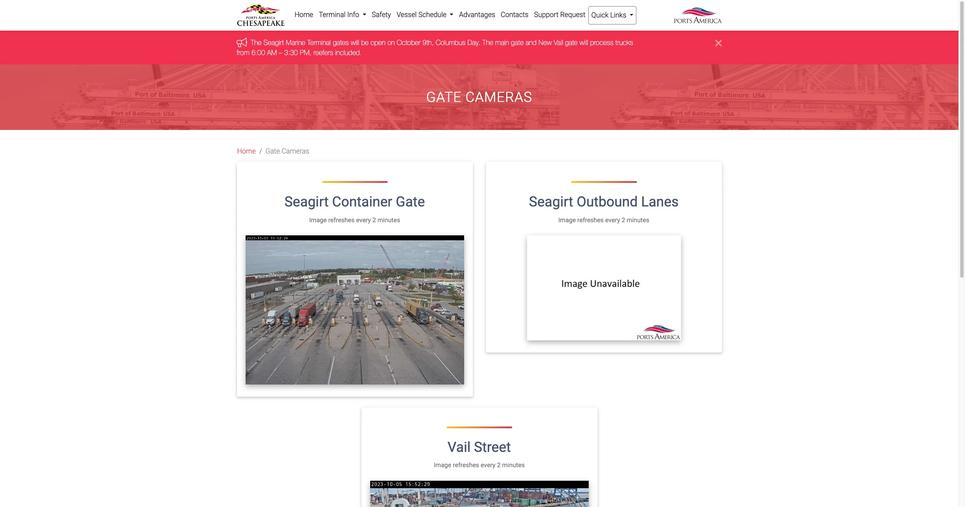 Task type: vqa. For each thing, say whether or not it's contained in the screenshot.
Terminal inside THE SEAGIRT MARINE TERMINAL GATES WILL BE OPEN ON OCTOBER 9TH, COLUMBUS DAY. THE MAIN GATE AND NEW VAIL GATE WILL PROCESS TRUCKS FROM 6:00 AM – 3:30 PM, REEFERS INCLUDED.
yes



Task type: describe. For each thing, give the bounding box(es) containing it.
seagirt for seagirt container gate
[[285, 193, 329, 210]]

advantages
[[459, 10, 496, 19]]

vail street
[[448, 439, 511, 455]]

home for the bottommost home link
[[237, 147, 256, 155]]

vail inside the seagirt marine terminal gates will be open on october 9th, columbus day. the main gate and new vail gate will process trucks from 6:00 am – 3:30 pm, reefers included.
[[554, 39, 564, 47]]

terminal info link
[[316, 6, 369, 24]]

the seagirt marine terminal gates will be open on october 9th, columbus day. the main gate and new vail gate will process trucks from 6:00 am – 3:30 pm, reefers included. link
[[237, 39, 634, 56]]

0 vertical spatial gate
[[427, 89, 462, 105]]

1 gate from the left
[[511, 39, 524, 47]]

2 for container
[[373, 216, 376, 224]]

columbus
[[436, 39, 466, 47]]

6:00
[[252, 48, 265, 56]]

refreshes for outbound
[[578, 216, 604, 224]]

quick links
[[592, 11, 629, 19]]

terminal info
[[319, 10, 361, 19]]

live image image for outbound
[[527, 235, 681, 340]]

street
[[475, 439, 511, 455]]

links
[[611, 11, 627, 19]]

0 horizontal spatial cameras
[[282, 147, 310, 155]]

trucks
[[616, 39, 634, 47]]

be
[[361, 39, 369, 47]]

terminal inside the seagirt marine terminal gates will be open on october 9th, columbus day. the main gate and new vail gate will process trucks from 6:00 am – 3:30 pm, reefers included.
[[308, 39, 331, 47]]

0 vertical spatial cameras
[[466, 89, 533, 105]]

open
[[371, 39, 386, 47]]

seagirt outbound lanes
[[530, 193, 679, 210]]

pm,
[[300, 48, 312, 56]]

every for street
[[481, 462, 496, 469]]

0 horizontal spatial gate
[[266, 147, 280, 155]]

–
[[279, 48, 283, 56]]

0 vertical spatial home link
[[292, 6, 316, 24]]

safety link
[[369, 6, 394, 24]]

am
[[267, 48, 277, 56]]

image for street
[[434, 462, 452, 469]]

advantages link
[[457, 6, 498, 24]]

close image
[[716, 38, 723, 48]]

image refreshes every 2 minutes for street
[[434, 462, 525, 469]]

1 vertical spatial vail
[[448, 439, 471, 455]]

seagirt for seagirt outbound lanes
[[530, 193, 574, 210]]

reefers
[[314, 48, 334, 56]]

every for outbound
[[606, 216, 621, 224]]

info
[[348, 10, 360, 19]]

0 vertical spatial gate cameras
[[427, 89, 533, 105]]

bullhorn image
[[237, 38, 251, 47]]

vessel
[[397, 10, 417, 19]]

process
[[591, 39, 614, 47]]

home for the top home link
[[295, 10, 314, 19]]

contacts
[[501, 10, 529, 19]]

refreshes for street
[[453, 462, 480, 469]]

refreshes for container
[[329, 216, 355, 224]]

support request link
[[532, 6, 589, 24]]



Task type: locate. For each thing, give the bounding box(es) containing it.
image refreshes every 2 minutes down seagirt container gate
[[309, 216, 401, 224]]

0 horizontal spatial vail
[[448, 439, 471, 455]]

2 horizontal spatial image
[[559, 216, 576, 224]]

0 horizontal spatial refreshes
[[329, 216, 355, 224]]

vessel schedule link
[[394, 6, 457, 24]]

refreshes down seagirt outbound lanes
[[578, 216, 604, 224]]

1 horizontal spatial refreshes
[[453, 462, 480, 469]]

gate left "and" on the top of the page
[[511, 39, 524, 47]]

support
[[535, 10, 559, 19]]

minutes
[[378, 216, 401, 224], [627, 216, 650, 224], [503, 462, 525, 469]]

terminal inside the terminal info link
[[319, 10, 346, 19]]

contacts link
[[498, 6, 532, 24]]

1 horizontal spatial home
[[295, 10, 314, 19]]

2 horizontal spatial every
[[606, 216, 621, 224]]

cameras
[[466, 89, 533, 105], [282, 147, 310, 155]]

1 horizontal spatial vail
[[554, 39, 564, 47]]

2
[[373, 216, 376, 224], [622, 216, 626, 224], [498, 462, 501, 469]]

image for container
[[309, 216, 327, 224]]

live image image for street
[[370, 481, 589, 507]]

3:30
[[285, 48, 298, 56]]

request
[[561, 10, 586, 19]]

2 horizontal spatial refreshes
[[578, 216, 604, 224]]

1 horizontal spatial 2
[[498, 462, 501, 469]]

0 horizontal spatial the
[[251, 39, 262, 47]]

quick
[[592, 11, 609, 19]]

image down vail street
[[434, 462, 452, 469]]

support request
[[535, 10, 586, 19]]

will
[[351, 39, 360, 47], [580, 39, 589, 47]]

october
[[397, 39, 421, 47]]

2 horizontal spatial image refreshes every 2 minutes
[[559, 216, 650, 224]]

the seagirt marine terminal gates will be open on october 9th, columbus day. the main gate and new vail gate will process trucks from 6:00 am – 3:30 pm, reefers included.
[[237, 39, 634, 56]]

1 horizontal spatial cameras
[[466, 89, 533, 105]]

9th,
[[423, 39, 434, 47]]

1 vertical spatial home link
[[237, 146, 256, 157]]

1 horizontal spatial image
[[434, 462, 452, 469]]

1 horizontal spatial image refreshes every 2 minutes
[[434, 462, 525, 469]]

image
[[309, 216, 327, 224], [559, 216, 576, 224], [434, 462, 452, 469]]

main
[[496, 39, 510, 47]]

gates
[[333, 39, 349, 47]]

gate right new
[[566, 39, 578, 47]]

minutes down the lanes
[[627, 216, 650, 224]]

image refreshes every 2 minutes down vail street
[[434, 462, 525, 469]]

the up 6:00
[[251, 39, 262, 47]]

1 horizontal spatial gate cameras
[[427, 89, 533, 105]]

lanes
[[642, 193, 679, 210]]

refreshes down seagirt container gate
[[329, 216, 355, 224]]

gate
[[427, 89, 462, 105], [266, 147, 280, 155], [396, 193, 425, 210]]

refreshes
[[329, 216, 355, 224], [578, 216, 604, 224], [453, 462, 480, 469]]

live image image for container
[[246, 235, 464, 385]]

0 horizontal spatial gate
[[511, 39, 524, 47]]

home
[[295, 10, 314, 19], [237, 147, 256, 155]]

new
[[539, 39, 552, 47]]

every down container
[[356, 216, 371, 224]]

0 horizontal spatial minutes
[[378, 216, 401, 224]]

outbound
[[577, 193, 638, 210]]

vail
[[554, 39, 564, 47], [448, 439, 471, 455]]

every down outbound
[[606, 216, 621, 224]]

seagirt inside the seagirt marine terminal gates will be open on october 9th, columbus day. the main gate and new vail gate will process trucks from 6:00 am – 3:30 pm, reefers included.
[[264, 39, 284, 47]]

marine
[[286, 39, 306, 47]]

1 horizontal spatial every
[[481, 462, 496, 469]]

the
[[251, 39, 262, 47], [483, 39, 494, 47]]

vessel schedule
[[397, 10, 449, 19]]

will left the be
[[351, 39, 360, 47]]

from
[[237, 48, 250, 56]]

2 vertical spatial gate
[[396, 193, 425, 210]]

every down the street
[[481, 462, 496, 469]]

the seagirt marine terminal gates will be open on october 9th, columbus day. the main gate and new vail gate will process trucks from 6:00 am – 3:30 pm, reefers included. alert
[[0, 31, 959, 64]]

image down seagirt container gate
[[309, 216, 327, 224]]

seagirt
[[264, 39, 284, 47], [285, 193, 329, 210], [530, 193, 574, 210]]

2 for outbound
[[622, 216, 626, 224]]

safety
[[372, 10, 391, 19]]

2 for street
[[498, 462, 501, 469]]

every for container
[[356, 216, 371, 224]]

2 horizontal spatial gate
[[427, 89, 462, 105]]

2 horizontal spatial seagirt
[[530, 193, 574, 210]]

0 horizontal spatial every
[[356, 216, 371, 224]]

minutes for lanes
[[627, 216, 650, 224]]

vail left the street
[[448, 439, 471, 455]]

live image image
[[246, 235, 464, 385], [527, 235, 681, 340], [370, 481, 589, 507]]

2 horizontal spatial 2
[[622, 216, 626, 224]]

1 will from the left
[[351, 39, 360, 47]]

1 vertical spatial gate
[[266, 147, 280, 155]]

0 horizontal spatial image
[[309, 216, 327, 224]]

0 horizontal spatial image refreshes every 2 minutes
[[309, 216, 401, 224]]

image refreshes every 2 minutes for container
[[309, 216, 401, 224]]

0 vertical spatial home
[[295, 10, 314, 19]]

0 horizontal spatial will
[[351, 39, 360, 47]]

2 down container
[[373, 216, 376, 224]]

terminal
[[319, 10, 346, 19], [308, 39, 331, 47]]

image refreshes every 2 minutes
[[309, 216, 401, 224], [559, 216, 650, 224], [434, 462, 525, 469]]

1 horizontal spatial will
[[580, 39, 589, 47]]

on
[[388, 39, 395, 47]]

quick links link
[[589, 6, 637, 24]]

2 down the street
[[498, 462, 501, 469]]

1 horizontal spatial the
[[483, 39, 494, 47]]

1 vertical spatial cameras
[[282, 147, 310, 155]]

1 horizontal spatial gate
[[566, 39, 578, 47]]

1 horizontal spatial home link
[[292, 6, 316, 24]]

image down seagirt outbound lanes
[[559, 216, 576, 224]]

minutes for gate
[[378, 216, 401, 224]]

1 vertical spatial terminal
[[308, 39, 331, 47]]

container
[[332, 193, 393, 210]]

2 horizontal spatial minutes
[[627, 216, 650, 224]]

the right day. on the top of the page
[[483, 39, 494, 47]]

gate
[[511, 39, 524, 47], [566, 39, 578, 47]]

0 horizontal spatial home link
[[237, 146, 256, 157]]

day.
[[468, 39, 481, 47]]

0 horizontal spatial gate cameras
[[266, 147, 310, 155]]

2 will from the left
[[580, 39, 589, 47]]

refreshes down vail street
[[453, 462, 480, 469]]

seagirt container gate
[[285, 193, 425, 210]]

1 horizontal spatial gate
[[396, 193, 425, 210]]

included.
[[335, 48, 362, 56]]

schedule
[[419, 10, 447, 19]]

minutes down the street
[[503, 462, 525, 469]]

will left process
[[580, 39, 589, 47]]

vail right new
[[554, 39, 564, 47]]

home link
[[292, 6, 316, 24], [237, 146, 256, 157]]

terminal up reefers
[[308, 39, 331, 47]]

1 the from the left
[[251, 39, 262, 47]]

terminal left info
[[319, 10, 346, 19]]

1 vertical spatial home
[[237, 147, 256, 155]]

every
[[356, 216, 371, 224], [606, 216, 621, 224], [481, 462, 496, 469]]

2 down outbound
[[622, 216, 626, 224]]

image for outbound
[[559, 216, 576, 224]]

2 gate from the left
[[566, 39, 578, 47]]

2 the from the left
[[483, 39, 494, 47]]

1 horizontal spatial minutes
[[503, 462, 525, 469]]

0 vertical spatial terminal
[[319, 10, 346, 19]]

image refreshes every 2 minutes for outbound
[[559, 216, 650, 224]]

0 horizontal spatial home
[[237, 147, 256, 155]]

0 horizontal spatial 2
[[373, 216, 376, 224]]

0 vertical spatial vail
[[554, 39, 564, 47]]

0 horizontal spatial seagirt
[[264, 39, 284, 47]]

1 vertical spatial gate cameras
[[266, 147, 310, 155]]

image refreshes every 2 minutes down seagirt outbound lanes
[[559, 216, 650, 224]]

1 horizontal spatial seagirt
[[285, 193, 329, 210]]

gate cameras
[[427, 89, 533, 105], [266, 147, 310, 155]]

and
[[526, 39, 537, 47]]

minutes down container
[[378, 216, 401, 224]]



